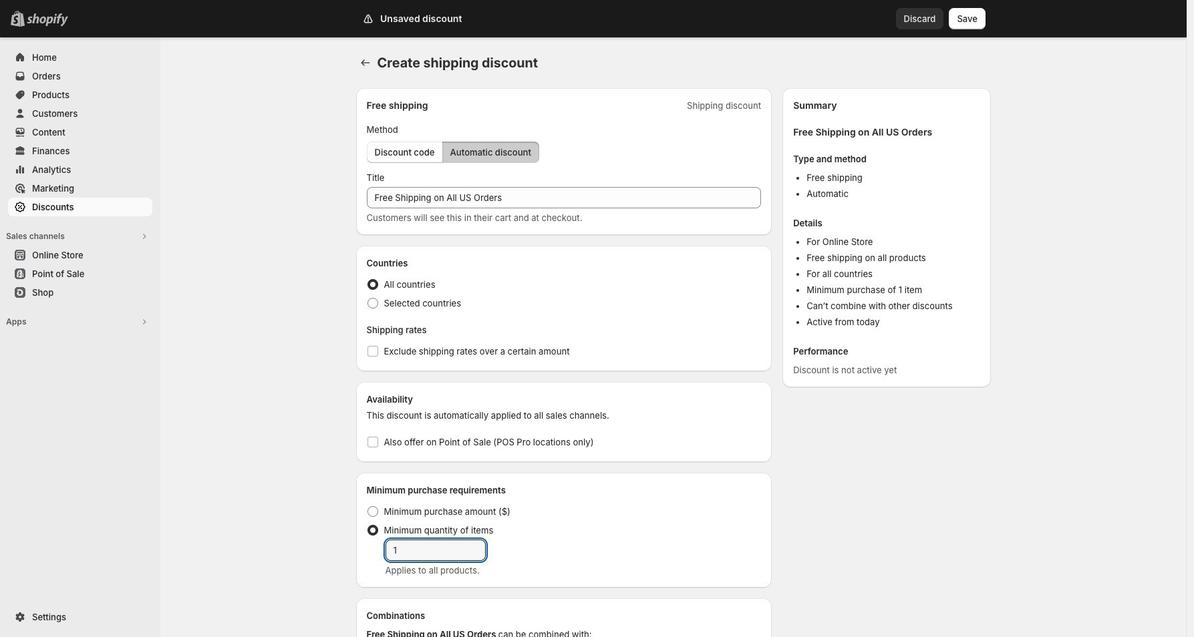 Task type: locate. For each thing, give the bounding box(es) containing it.
None text field
[[367, 187, 761, 209]]

None text field
[[385, 540, 486, 561]]

shopify image
[[27, 13, 68, 27]]



Task type: vqa. For each thing, say whether or not it's contained in the screenshot.
Short sleeve t-shirt "text field" at the top of page
no



